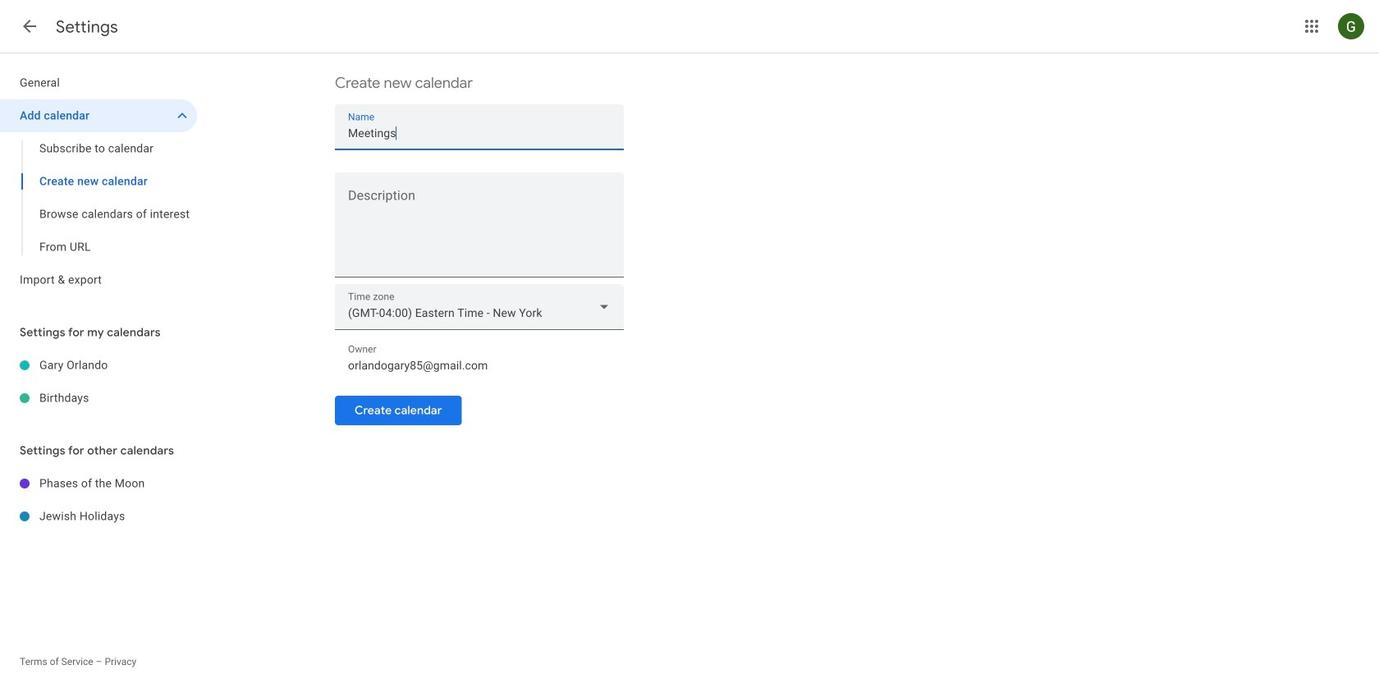 Task type: describe. For each thing, give the bounding box(es) containing it.
2 tree from the top
[[0, 349, 197, 415]]

3 tree from the top
[[0, 467, 197, 533]]

1 tree from the top
[[0, 66, 197, 296]]

add calendar tree item
[[0, 99, 197, 132]]

go back image
[[20, 16, 39, 36]]



Task type: vqa. For each thing, say whether or not it's contained in the screenshot.
leftmost 24
no



Task type: locate. For each thing, give the bounding box(es) containing it.
heading
[[56, 16, 118, 37]]

None text field
[[348, 122, 611, 145]]

1 vertical spatial tree
[[0, 349, 197, 415]]

phases of the moon tree item
[[0, 467, 197, 500]]

0 vertical spatial tree
[[0, 66, 197, 296]]

group
[[0, 132, 197, 264]]

2 vertical spatial tree
[[0, 467, 197, 533]]

gary orlando tree item
[[0, 349, 197, 382]]

birthdays tree item
[[0, 382, 197, 415]]

None text field
[[335, 191, 624, 270], [348, 354, 611, 377], [335, 191, 624, 270], [348, 354, 611, 377]]

None field
[[335, 284, 624, 330]]

jewish holidays tree item
[[0, 500, 197, 533]]

tree
[[0, 66, 197, 296], [0, 349, 197, 415], [0, 467, 197, 533]]



